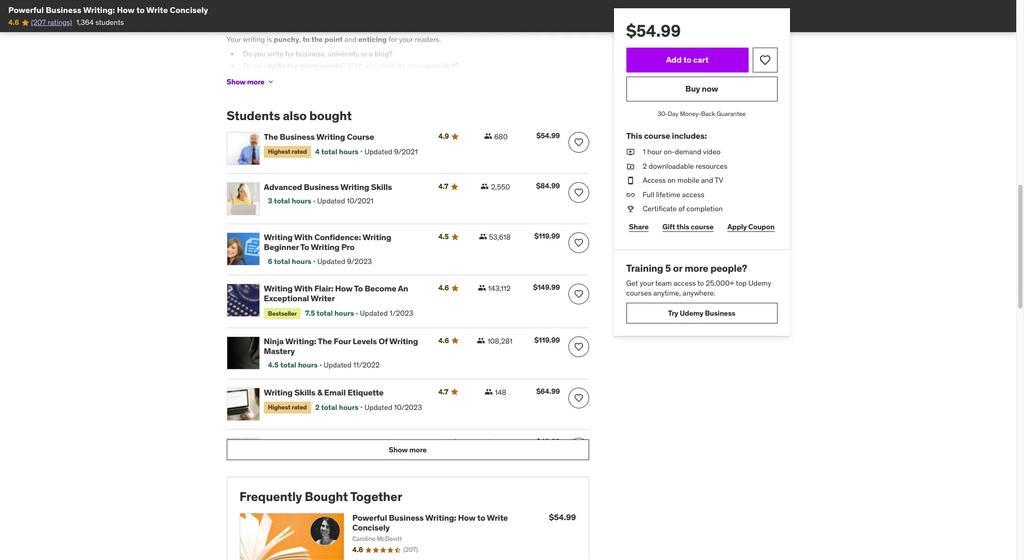 Task type: describe. For each thing, give the bounding box(es) containing it.
10/2021
[[347, 197, 374, 206]]

1/2023
[[390, 309, 414, 318]]

$64.99
[[537, 387, 560, 396]]

1 vertical spatial for
[[285, 49, 294, 58]]

pro
[[341, 242, 355, 253]]

30-day money-back guarantee
[[658, 110, 746, 118]]

0 vertical spatial skills
[[371, 182, 392, 192]]

updated for updated 9/2021
[[365, 147, 393, 156]]

university
[[328, 49, 359, 58]]

0 horizontal spatial the
[[248, 20, 259, 30]]

access
[[643, 176, 666, 185]]

powerful for powerful business writing: how to write concisely
[[8, 5, 44, 15]]

the business writing course link
[[264, 132, 426, 142]]

0 vertical spatial for
[[389, 35, 398, 44]]

1 vertical spatial $54.99
[[537, 131, 560, 141]]

hours for 7.5 total hours
[[335, 309, 354, 318]]

the inside ninja writing: the four levels of writing mastery
[[318, 336, 332, 347]]

is
[[267, 35, 272, 44]]

xsmall image for full lifetime access
[[627, 190, 635, 200]]

video
[[704, 147, 721, 156]]

xsmall image for 2 downloadable resources
[[627, 161, 635, 172]]

writing skills & email etiquette
[[264, 388, 384, 398]]

gift this course link
[[660, 217, 717, 237]]

xsmall image for 680
[[484, 132, 492, 141]]

completion
[[687, 204, 723, 214]]

$119.99 for writing with confidence: writing beginner to writing pro
[[535, 232, 560, 241]]

hours for 3 total hours
[[292, 197, 312, 206]]

full
[[643, 190, 655, 199]]

writing left pro
[[311, 242, 340, 253]]

to inside the often the fewer words you write, the more impact you make. your writing is punchy , to the point and enticing for your readers. do you write for business, university or a blog? do you write too many words ? wish you could be more succinct ?
[[303, 35, 310, 44]]

0 vertical spatial $54.99
[[627, 20, 681, 41]]

course
[[347, 132, 374, 142]]

writing: for powerful business writing: how to write concisely caroline mcdevitt
[[426, 513, 457, 523]]

ratings)
[[48, 18, 72, 27]]

business,
[[296, 49, 326, 58]]

access inside training 5 or more people? get your team access to 25,000+ top udemy courses anytime, anywhere.
[[674, 279, 696, 288]]

108,281
[[488, 337, 513, 346]]

0 vertical spatial access
[[683, 190, 705, 199]]

students
[[96, 18, 124, 27]]

(207 ratings)
[[31, 18, 72, 27]]

money-
[[681, 110, 702, 118]]

share
[[629, 222, 649, 231]]

6
[[268, 257, 273, 266]]

people?
[[711, 262, 748, 275]]

hours for 2 total hours
[[339, 403, 359, 412]]

updated for updated 10/2021
[[317, 197, 345, 206]]

advanced business writing skills
[[264, 182, 392, 192]]

11/2022
[[353, 361, 380, 370]]

highest for the
[[268, 148, 291, 156]]

updated 10/2021
[[317, 197, 374, 206]]

1 show more button from the top
[[227, 72, 275, 92]]

wishlist image for writing skills & email etiquette
[[574, 393, 584, 404]]

more left 4.3
[[410, 445, 427, 455]]

2 vertical spatial $54.99
[[549, 512, 576, 523]]

xsmall image for 495
[[484, 438, 493, 447]]

to inside writing with confidence: writing beginner to writing pro
[[301, 242, 309, 253]]

buy
[[686, 84, 701, 94]]

495
[[495, 438, 508, 448]]

four
[[334, 336, 351, 347]]

1 do from the top
[[243, 49, 252, 58]]

updated 11/2022
[[324, 361, 380, 370]]

advanced business writing skills link
[[264, 182, 426, 192]]

4.5 total hours
[[268, 361, 318, 370]]

writing with confidence: writing beginner to writing pro
[[264, 232, 392, 253]]

ninja
[[264, 336, 284, 347]]

day
[[668, 110, 679, 118]]

hour
[[648, 147, 662, 156]]

7.5 total hours
[[305, 309, 354, 318]]

writing up 9/2023 on the top left of the page
[[363, 232, 392, 243]]

training 5 or more people? get your team access to 25,000+ top udemy courses anytime, anywhere.
[[627, 262, 772, 298]]

xsmall image for 53,618
[[479, 233, 487, 241]]

write effective business letters link
[[264, 438, 426, 448]]

1,364
[[76, 18, 94, 27]]

writing skills & email etiquette link
[[264, 388, 426, 398]]

how for powerful business writing: how to write concisely caroline mcdevitt
[[458, 513, 476, 523]]

this course includes:
[[627, 130, 707, 141]]

4
[[315, 147, 320, 156]]

beginner
[[264, 242, 299, 253]]

make.
[[413, 20, 434, 30]]

xsmall image for 1 hour on-demand video
[[627, 147, 635, 157]]

updated for updated 9/2023
[[317, 257, 345, 266]]

concisely for powerful business writing: how to write concisely caroline mcdevitt
[[353, 523, 390, 533]]

mcdevitt
[[377, 535, 402, 543]]

total for 4
[[321, 147, 338, 156]]

1 write from the top
[[267, 49, 284, 58]]

143,112
[[488, 284, 511, 293]]

writing inside writing with flair: how to become an exceptional writer
[[264, 284, 293, 294]]

wishlist image for advanced business writing skills
[[574, 188, 584, 198]]

with for flair:
[[294, 284, 313, 294]]

anywhere.
[[683, 289, 716, 298]]

cart
[[694, 55, 709, 65]]

write effective business letters
[[264, 438, 387, 448]]

updated 9/2023
[[317, 257, 372, 266]]

effective
[[287, 438, 321, 448]]

powerful business writing: how to write concisely
[[8, 5, 208, 15]]

xsmall image for 2,550
[[481, 182, 489, 191]]

9/2021
[[394, 147, 418, 156]]

more right be on the left top of page
[[407, 61, 424, 71]]

the inside "link"
[[264, 132, 278, 142]]

writing with flair: how to become an exceptional writer link
[[264, 284, 426, 304]]

access on mobile and tv
[[643, 176, 724, 185]]

the business writing course
[[264, 132, 374, 142]]

includes:
[[672, 130, 707, 141]]

apply coupon button
[[725, 217, 778, 237]]

wish
[[347, 61, 363, 71]]

frequently bought together
[[240, 489, 402, 505]]

4 total hours
[[315, 147, 359, 156]]

your
[[227, 35, 241, 44]]

writing inside ninja writing: the four levels of writing mastery
[[390, 336, 418, 347]]

guarantee
[[717, 110, 746, 118]]

back
[[702, 110, 716, 118]]

1 horizontal spatial show more
[[389, 445, 427, 455]]

$49.99
[[537, 437, 560, 447]]

updated for updated 10/2023
[[365, 403, 393, 412]]

buy now button
[[627, 77, 778, 102]]

caroline
[[353, 535, 376, 543]]

to inside training 5 or more people? get your team access to 25,000+ top udemy courses anytime, anywhere.
[[698, 279, 705, 288]]

business inside "link"
[[705, 309, 736, 318]]

more up the enticing
[[354, 20, 372, 30]]

0 vertical spatial wishlist image
[[759, 54, 772, 66]]

show for second show more button from the bottom of the page
[[227, 77, 246, 87]]

hours for 6 total hours
[[292, 257, 312, 266]]

mastery
[[264, 346, 295, 357]]

mobile
[[678, 176, 700, 185]]

business for the business writing course
[[280, 132, 315, 142]]

3
[[268, 197, 273, 206]]

buy now
[[686, 84, 719, 94]]

1 vertical spatial words
[[321, 61, 342, 71]]

powerful for powerful business writing: how to write concisely caroline mcdevitt
[[353, 513, 387, 523]]

xsmall image for certificate of completion
[[627, 204, 635, 214]]

writing up 10/2021
[[341, 182, 369, 192]]

rated for skills
[[292, 404, 307, 411]]

total for 7.5
[[317, 309, 333, 318]]

4.7 for advanced business writing skills
[[439, 182, 449, 191]]

total for 2
[[321, 403, 338, 412]]

4.5 for 4.5 total hours
[[268, 361, 279, 370]]

1 ? from the left
[[342, 61, 346, 71]]



Task type: locate. For each thing, give the bounding box(es) containing it.
full lifetime access
[[643, 190, 705, 199]]

xsmall image for 143,112
[[478, 284, 486, 292]]

0 vertical spatial rated
[[292, 148, 307, 156]]

demand
[[675, 147, 702, 156]]

apply coupon
[[728, 222, 775, 231]]

this
[[677, 222, 690, 231]]

to left become at the bottom left of the page
[[354, 284, 363, 294]]

2,550
[[491, 182, 510, 192]]

write for powerful business writing: how to write concisely
[[146, 5, 168, 15]]

powerful down "together"
[[353, 513, 387, 523]]

updated for updated 1/2023
[[360, 309, 388, 318]]

$119.99 for ninja writing: the four levels of writing mastery
[[535, 336, 560, 345]]

the left four
[[318, 336, 332, 347]]

try
[[669, 309, 679, 318]]

0 horizontal spatial show more
[[227, 77, 265, 87]]

total right 7.5
[[317, 309, 333, 318]]

1 highest from the top
[[268, 148, 291, 156]]

email
[[324, 388, 346, 398]]

1 vertical spatial highest
[[268, 404, 291, 411]]

2 do from the top
[[243, 61, 252, 71]]

4.7 down 4.9
[[439, 182, 449, 191]]

2 for 2 downloadable resources
[[643, 161, 647, 171]]

top
[[736, 279, 747, 288]]

write,
[[319, 20, 339, 30]]

and up university
[[345, 35, 357, 44]]

and
[[345, 35, 357, 44], [702, 176, 714, 185]]

enticing
[[359, 35, 387, 44]]

0 vertical spatial write
[[267, 49, 284, 58]]

wishlist image
[[574, 137, 584, 148], [574, 238, 584, 248], [574, 289, 584, 300], [574, 342, 584, 352]]

rated down writing skills & email etiquette
[[292, 404, 307, 411]]

hours down the business writing course "link"
[[339, 147, 359, 156]]

0 vertical spatial or
[[361, 49, 368, 58]]

0 horizontal spatial 2
[[315, 403, 320, 412]]

xsmall image left access
[[627, 176, 635, 186]]

access up anywhere. at right
[[674, 279, 696, 288]]

xsmall image left 2,550
[[481, 182, 489, 191]]

show for 2nd show more button from the top
[[389, 445, 408, 455]]

207 reviews element
[[404, 546, 418, 555]]

xsmall image down this
[[627, 161, 635, 172]]

show more button up students
[[227, 72, 275, 92]]

1 horizontal spatial powerful
[[353, 513, 387, 523]]

2 write from the top
[[267, 61, 285, 71]]

0 horizontal spatial 4.5
[[268, 361, 279, 370]]

0 vertical spatial the
[[264, 132, 278, 142]]

(207)
[[404, 546, 418, 554]]

writing down 4.5 total hours
[[264, 388, 293, 398]]

often the fewer words you write, the more impact you make. your writing is punchy , to the point and enticing for your readers. do you write for business, university or a blog? do you write too many words ? wish you could be more succinct ?
[[227, 20, 459, 71]]

writing
[[317, 132, 345, 142], [341, 182, 369, 192], [264, 232, 293, 243], [363, 232, 392, 243], [311, 242, 340, 253], [264, 284, 293, 294], [390, 336, 418, 347], [264, 388, 293, 398]]

4.6
[[8, 18, 19, 27], [439, 284, 449, 293], [439, 336, 449, 346], [353, 546, 363, 555]]

1 vertical spatial highest rated
[[268, 404, 307, 411]]

do
[[243, 49, 252, 58], [243, 61, 252, 71]]

business left letters
[[323, 438, 358, 448]]

ninja writing: the four levels of writing mastery
[[264, 336, 418, 357]]

0 horizontal spatial words
[[282, 20, 304, 30]]

become
[[365, 284, 397, 294]]

flair:
[[315, 284, 334, 294]]

0 vertical spatial highest
[[268, 148, 291, 156]]

xsmall image left 108,281
[[477, 337, 486, 345]]

wishlist image for writing with flair: how to become an exceptional writer
[[574, 289, 584, 300]]

to inside writing with flair: how to become an exceptional writer
[[354, 284, 363, 294]]

xsmall image left 680
[[484, 132, 492, 141]]

for up too
[[285, 49, 294, 58]]

exceptional
[[264, 293, 309, 304]]

1 vertical spatial write
[[264, 438, 285, 448]]

add
[[666, 55, 682, 65]]

2 horizontal spatial writing:
[[426, 513, 457, 523]]

business for powerful business writing: how to write concisely
[[46, 5, 82, 15]]

1 vertical spatial 4.7
[[439, 388, 449, 397]]

2 ? from the left
[[455, 61, 459, 71]]

udemy inside training 5 or more people? get your team access to 25,000+ top udemy courses anytime, anywhere.
[[749, 279, 772, 288]]

0 horizontal spatial how
[[117, 5, 135, 15]]

writing right of
[[390, 336, 418, 347]]

on-
[[664, 147, 675, 156]]

4.7 up 4.3
[[439, 388, 449, 397]]

powerful inside powerful business writing: how to write concisely caroline mcdevitt
[[353, 513, 387, 523]]

words
[[282, 20, 304, 30], [321, 61, 342, 71]]

2 4.7 from the top
[[439, 388, 449, 397]]

updated down course
[[365, 147, 393, 156]]

xsmall image for 148
[[485, 388, 493, 396]]

total down mastery
[[280, 361, 297, 370]]

gift this course
[[663, 222, 714, 231]]

30-
[[658, 110, 668, 118]]

hours down advanced
[[292, 197, 312, 206]]

xsmall image left 1
[[627, 147, 635, 157]]

to inside powerful business writing: how to write concisely caroline mcdevitt
[[478, 513, 486, 523]]

1 horizontal spatial your
[[640, 279, 654, 288]]

how inside powerful business writing: how to write concisely caroline mcdevitt
[[458, 513, 476, 523]]

2 horizontal spatial how
[[458, 513, 476, 523]]

rated for business
[[292, 148, 307, 156]]

2 highest rated from the top
[[268, 404, 307, 411]]

bought
[[305, 489, 348, 505]]

wishlist image for the business writing course
[[574, 137, 584, 148]]

1 rated from the top
[[292, 148, 307, 156]]

the down students
[[264, 132, 278, 142]]

0 vertical spatial 2
[[643, 161, 647, 171]]

show up students
[[227, 77, 246, 87]]

total for 3
[[274, 197, 290, 206]]

1 vertical spatial show
[[389, 445, 408, 455]]

1 horizontal spatial show
[[389, 445, 408, 455]]

show more right letters
[[389, 445, 427, 455]]

xsmall image left 53,618
[[479, 233, 487, 241]]

hours down writing with flair: how to become an exceptional writer link
[[335, 309, 354, 318]]

writing up 6
[[264, 232, 293, 243]]

business up updated 10/2021
[[304, 182, 339, 192]]

0 vertical spatial show
[[227, 77, 246, 87]]

hours down beginner
[[292, 257, 312, 266]]

show more
[[227, 77, 265, 87], [389, 445, 427, 455]]

how for writing with flair: how to become an exceptional writer
[[335, 284, 353, 294]]

4.5
[[439, 232, 449, 242], [268, 361, 279, 370]]

with inside writing with flair: how to become an exceptional writer
[[294, 284, 313, 294]]

business for powerful business writing: how to write concisely caroline mcdevitt
[[389, 513, 424, 523]]

0 vertical spatial show more button
[[227, 72, 275, 92]]

highest rated
[[268, 148, 307, 156], [268, 404, 307, 411]]

words up punchy
[[282, 20, 304, 30]]

business down anywhere. at right
[[705, 309, 736, 318]]

business
[[46, 5, 82, 15], [280, 132, 315, 142], [304, 182, 339, 192], [705, 309, 736, 318], [323, 438, 358, 448], [389, 513, 424, 523]]

total right 6
[[274, 257, 290, 266]]

of
[[379, 336, 388, 347]]

updated down become at the bottom left of the page
[[360, 309, 388, 318]]

highest rated for skills
[[268, 404, 307, 411]]

writing up 4 total hours
[[317, 132, 345, 142]]

1 horizontal spatial writing:
[[285, 336, 317, 347]]

highest for writing
[[268, 404, 291, 411]]

0 vertical spatial concisely
[[170, 5, 208, 15]]

writing: inside ninja writing: the four levels of writing mastery
[[285, 336, 317, 347]]

highest up effective
[[268, 404, 291, 411]]

succinct
[[426, 61, 455, 71]]

1 vertical spatial concisely
[[353, 523, 390, 533]]

0 horizontal spatial or
[[361, 49, 368, 58]]

udemy right top
[[749, 279, 772, 288]]

2 rated from the top
[[292, 404, 307, 411]]

add to cart button
[[627, 48, 749, 73]]

xsmall image for 108,281
[[477, 337, 486, 345]]

0 vertical spatial udemy
[[749, 279, 772, 288]]

writing inside "link"
[[317, 132, 345, 142]]

2 $119.99 from the top
[[535, 336, 560, 345]]

1 vertical spatial udemy
[[680, 309, 704, 318]]

1 vertical spatial or
[[674, 262, 683, 275]]

business inside powerful business writing: how to write concisely caroline mcdevitt
[[389, 513, 424, 523]]

updated down writing with confidence: writing beginner to writing pro
[[317, 257, 345, 266]]

how inside writing with flair: how to become an exceptional writer
[[335, 284, 353, 294]]

business up ratings)
[[46, 5, 82, 15]]

business up mcdevitt
[[389, 513, 424, 523]]

access down mobile
[[683, 190, 705, 199]]

ninja writing: the four levels of writing mastery link
[[264, 336, 426, 357]]

1 vertical spatial with
[[294, 284, 313, 294]]

0 horizontal spatial write
[[146, 5, 168, 15]]

xsmall image left 148
[[485, 388, 493, 396]]

skills up 10/2021
[[371, 182, 392, 192]]

write left too
[[267, 61, 285, 71]]

letters
[[360, 438, 387, 448]]

to inside add to cart 'button'
[[684, 55, 692, 65]]

get
[[627, 279, 638, 288]]

0 vertical spatial your
[[399, 35, 413, 44]]

downloadable
[[649, 161, 694, 171]]

with inside writing with confidence: writing beginner to writing pro
[[294, 232, 313, 243]]

with left flair:
[[294, 284, 313, 294]]

1 vertical spatial rated
[[292, 404, 307, 411]]

0 horizontal spatial to
[[301, 242, 309, 253]]

add to cart
[[666, 55, 709, 65]]

xsmall image left '143,112'
[[478, 284, 486, 292]]

1 vertical spatial to
[[354, 284, 363, 294]]

udemy inside "link"
[[680, 309, 704, 318]]

0 horizontal spatial for
[[285, 49, 294, 58]]

0 horizontal spatial writing:
[[83, 5, 115, 15]]

bought
[[310, 108, 352, 124]]

2 vertical spatial write
[[487, 513, 508, 523]]

try udemy business link
[[627, 303, 778, 324]]

updated 1/2023
[[360, 309, 414, 318]]

0 vertical spatial write
[[146, 5, 168, 15]]

xsmall image left "full"
[[627, 190, 635, 200]]

wishlist image for writing with confidence: writing beginner to writing pro
[[574, 238, 584, 248]]

gift
[[663, 222, 676, 231]]

xsmall image for access on mobile and tv
[[627, 176, 635, 186]]

1 horizontal spatial udemy
[[749, 279, 772, 288]]

2 down 1
[[643, 161, 647, 171]]

highest rated for business
[[268, 148, 307, 156]]

and left tv
[[702, 176, 714, 185]]

writing with confidence: writing beginner to writing pro link
[[264, 232, 426, 253]]

powerful up '(207' at top
[[8, 5, 44, 15]]

show
[[227, 77, 246, 87], [389, 445, 408, 455]]

write for powerful business writing: how to write concisely caroline mcdevitt
[[487, 513, 508, 523]]

&
[[317, 388, 323, 398]]

show more up students
[[227, 77, 265, 87]]

1 vertical spatial the
[[318, 336, 332, 347]]

concisely inside powerful business writing: how to write concisely caroline mcdevitt
[[353, 523, 390, 533]]

confidence:
[[315, 232, 361, 243]]

4.5 for 4.5
[[439, 232, 449, 242]]

1 horizontal spatial the
[[312, 35, 323, 44]]

your up courses at the bottom right of the page
[[640, 279, 654, 288]]

xsmall image left 495
[[484, 438, 493, 447]]

1 4.7 from the top
[[439, 182, 449, 191]]

4 wishlist image from the top
[[574, 342, 584, 352]]

now
[[702, 84, 719, 94]]

more inside training 5 or more people? get your team access to 25,000+ top udemy courses anytime, anywhere.
[[685, 262, 709, 275]]

highest
[[268, 148, 291, 156], [268, 404, 291, 411]]

$119.99 right 108,281
[[535, 336, 560, 345]]

your inside the often the fewer words you write, the more impact you make. your writing is punchy , to the point and enticing for your readers. do you write for business, university or a blog? do you write too many words ? wish you could be more succinct ?
[[399, 35, 413, 44]]

business inside "link"
[[280, 132, 315, 142]]

with for confidence:
[[294, 232, 313, 243]]

1 vertical spatial access
[[674, 279, 696, 288]]

0 horizontal spatial concisely
[[170, 5, 208, 15]]

levels
[[353, 336, 377, 347]]

concisely for powerful business writing: how to write concisely
[[170, 5, 208, 15]]

skills left &
[[294, 388, 316, 398]]

$84.99
[[537, 181, 560, 191]]

1 horizontal spatial and
[[702, 176, 714, 185]]

an
[[398, 284, 408, 294]]

how for powerful business writing: how to write concisely
[[117, 5, 135, 15]]

punchy
[[274, 35, 299, 44]]

0 vertical spatial 4.7
[[439, 182, 449, 191]]

with up 6 total hours
[[294, 232, 313, 243]]

and inside the often the fewer words you write, the more impact you make. your writing is punchy , to the point and enticing for your readers. do you write for business, university or a blog? do you write too many words ? wish you could be more succinct ?
[[345, 35, 357, 44]]

0 horizontal spatial udemy
[[680, 309, 704, 318]]

0 vertical spatial do
[[243, 49, 252, 58]]

4.9
[[439, 132, 449, 141]]

writing up bestseller
[[264, 284, 293, 294]]

total right 3 on the top of the page
[[274, 197, 290, 206]]

skills
[[371, 182, 392, 192], [294, 388, 316, 398]]

1 vertical spatial show more button
[[227, 440, 589, 461]]

hours for 4.5 total hours
[[298, 361, 318, 370]]

together
[[350, 489, 402, 505]]

0 vertical spatial and
[[345, 35, 357, 44]]

1 vertical spatial $119.99
[[535, 336, 560, 345]]

total for 4.5
[[280, 361, 297, 370]]

2 vertical spatial wishlist image
[[574, 393, 584, 404]]

53,618
[[489, 233, 511, 242]]

course up hour at the top
[[644, 130, 671, 141]]

0 horizontal spatial ?
[[342, 61, 346, 71]]

hours down writing skills & email etiquette link
[[339, 403, 359, 412]]

fewer
[[261, 20, 281, 30]]

148
[[495, 388, 507, 397]]

1 vertical spatial course
[[691, 222, 714, 231]]

show more button
[[227, 72, 275, 92], [227, 440, 589, 461]]

wishlist image for ninja writing: the four levels of writing mastery
[[574, 342, 584, 352]]

2 highest from the top
[[268, 404, 291, 411]]

1,364 students
[[76, 18, 124, 27]]

often
[[227, 20, 246, 30]]

1 horizontal spatial ?
[[455, 61, 459, 71]]

2 vertical spatial how
[[458, 513, 476, 523]]

or inside training 5 or more people? get your team access to 25,000+ top udemy courses anytime, anywhere.
[[674, 262, 683, 275]]

1 vertical spatial show more
[[389, 445, 427, 455]]

3 total hours
[[268, 197, 312, 206]]

1 horizontal spatial the
[[318, 336, 332, 347]]

0 vertical spatial 4.5
[[439, 232, 449, 242]]

0 horizontal spatial your
[[399, 35, 413, 44]]

highest rated left 4
[[268, 148, 307, 156]]

$119.99 right 53,618
[[535, 232, 560, 241]]

writing: inside powerful business writing: how to write concisely caroline mcdevitt
[[426, 513, 457, 523]]

business down also
[[280, 132, 315, 142]]

1 vertical spatial writing:
[[285, 336, 317, 347]]

lifetime
[[657, 190, 681, 199]]

2 horizontal spatial the
[[341, 20, 352, 30]]

2 down &
[[315, 403, 320, 412]]

1 horizontal spatial course
[[691, 222, 714, 231]]

4.7 for writing skills & email etiquette
[[439, 388, 449, 397]]

readers.
[[415, 35, 441, 44]]

or left a
[[361, 49, 368, 58]]

blog?
[[375, 49, 393, 58]]

hours for 4 total hours
[[339, 147, 359, 156]]

or right 5
[[674, 262, 683, 275]]

write down is
[[267, 49, 284, 58]]

1 vertical spatial 4.5
[[268, 361, 279, 370]]

0 horizontal spatial and
[[345, 35, 357, 44]]

xsmall image
[[267, 78, 275, 86], [484, 132, 492, 141], [627, 147, 635, 157], [627, 161, 635, 172], [627, 176, 635, 186], [481, 182, 489, 191], [479, 233, 487, 241], [478, 284, 486, 292], [485, 388, 493, 396]]

to up 6 total hours
[[301, 242, 309, 253]]

more up anywhere. at right
[[685, 262, 709, 275]]

1 vertical spatial powerful
[[353, 513, 387, 523]]

1 horizontal spatial how
[[335, 284, 353, 294]]

highest rated up effective
[[268, 404, 307, 411]]

wishlist image
[[759, 54, 772, 66], [574, 188, 584, 198], [574, 393, 584, 404]]

total right 4
[[321, 147, 338, 156]]

2 wishlist image from the top
[[574, 238, 584, 248]]

frequently
[[240, 489, 302, 505]]

1 horizontal spatial to
[[354, 284, 363, 294]]

1 with from the top
[[294, 232, 313, 243]]

1 horizontal spatial 4.5
[[439, 232, 449, 242]]

1 vertical spatial wishlist image
[[574, 188, 584, 198]]

many
[[300, 61, 319, 71]]

0 vertical spatial words
[[282, 20, 304, 30]]

more up students
[[247, 77, 265, 87]]

0 vertical spatial powerful
[[8, 5, 44, 15]]

updated down the advanced business writing skills
[[317, 197, 345, 206]]

xsmall image up the share
[[627, 204, 635, 214]]

1 wishlist image from the top
[[574, 137, 584, 148]]

0 vertical spatial course
[[644, 130, 671, 141]]

2 for 2 total hours
[[315, 403, 320, 412]]

hours up &
[[298, 361, 318, 370]]

updated down ninja writing: the four levels of writing mastery
[[324, 361, 352, 370]]

0 horizontal spatial powerful
[[8, 5, 44, 15]]

could
[[378, 61, 396, 71]]

5
[[666, 262, 671, 275]]

business for advanced business writing skills
[[304, 182, 339, 192]]

course down the completion
[[691, 222, 714, 231]]

words down university
[[321, 61, 342, 71]]

highest up advanced
[[268, 148, 291, 156]]

the up business,
[[312, 35, 323, 44]]

25,000+
[[706, 279, 735, 288]]

for down impact
[[389, 35, 398, 44]]

0 horizontal spatial show
[[227, 77, 246, 87]]

your left readers.
[[399, 35, 413, 44]]

the up writing
[[248, 20, 259, 30]]

2 with from the top
[[294, 284, 313, 294]]

xsmall image up students
[[267, 78, 275, 86]]

0 vertical spatial $119.99
[[535, 232, 560, 241]]

total down writing skills & email etiquette
[[321, 403, 338, 412]]

xsmall image
[[627, 190, 635, 200], [627, 204, 635, 214], [477, 337, 486, 345], [484, 438, 493, 447]]

1 vertical spatial skills
[[294, 388, 316, 398]]

your inside training 5 or more people? get your team access to 25,000+ top udemy courses anytime, anywhere.
[[640, 279, 654, 288]]

1 vertical spatial write
[[267, 61, 285, 71]]

0 horizontal spatial skills
[[294, 388, 316, 398]]

show right letters
[[389, 445, 408, 455]]

updated for updated 11/2022
[[324, 361, 352, 370]]

the right write,
[[341, 20, 352, 30]]

1 horizontal spatial words
[[321, 61, 342, 71]]

3 wishlist image from the top
[[574, 289, 584, 300]]

to
[[136, 5, 145, 15], [303, 35, 310, 44], [684, 55, 692, 65], [698, 279, 705, 288], [478, 513, 486, 523]]

1 highest rated from the top
[[268, 148, 307, 156]]

0 vertical spatial how
[[117, 5, 135, 15]]

total for 6
[[274, 257, 290, 266]]

2 show more button from the top
[[227, 440, 589, 461]]

updated 10/2023
[[365, 403, 422, 412]]

1 $119.99 from the top
[[535, 232, 560, 241]]

2 horizontal spatial write
[[487, 513, 508, 523]]

write
[[267, 49, 284, 58], [267, 61, 285, 71]]

courses
[[627, 289, 652, 298]]

also
[[283, 108, 307, 124]]

or inside the often the fewer words you write, the more impact you make. your writing is punchy , to the point and enticing for your readers. do you write for business, university or a blog? do you write too many words ? wish you could be more succinct ?
[[361, 49, 368, 58]]

1 vertical spatial and
[[702, 176, 714, 185]]

0 vertical spatial show more
[[227, 77, 265, 87]]

writing: for powerful business writing: how to write concisely
[[83, 5, 115, 15]]

1 vertical spatial 2
[[315, 403, 320, 412]]

write inside powerful business writing: how to write concisely caroline mcdevitt
[[487, 513, 508, 523]]

0 vertical spatial to
[[301, 242, 309, 253]]

1 horizontal spatial or
[[674, 262, 683, 275]]

udemy right the try
[[680, 309, 704, 318]]

1
[[643, 147, 646, 156]]

certificate
[[643, 204, 677, 214]]

or
[[361, 49, 368, 58], [674, 262, 683, 275]]

rated left 4
[[292, 148, 307, 156]]

updated down the etiquette
[[365, 403, 393, 412]]

course
[[644, 130, 671, 141], [691, 222, 714, 231]]

show more button down 10/2023
[[227, 440, 589, 461]]

1 vertical spatial do
[[243, 61, 252, 71]]



Task type: vqa. For each thing, say whether or not it's contained in the screenshot.


